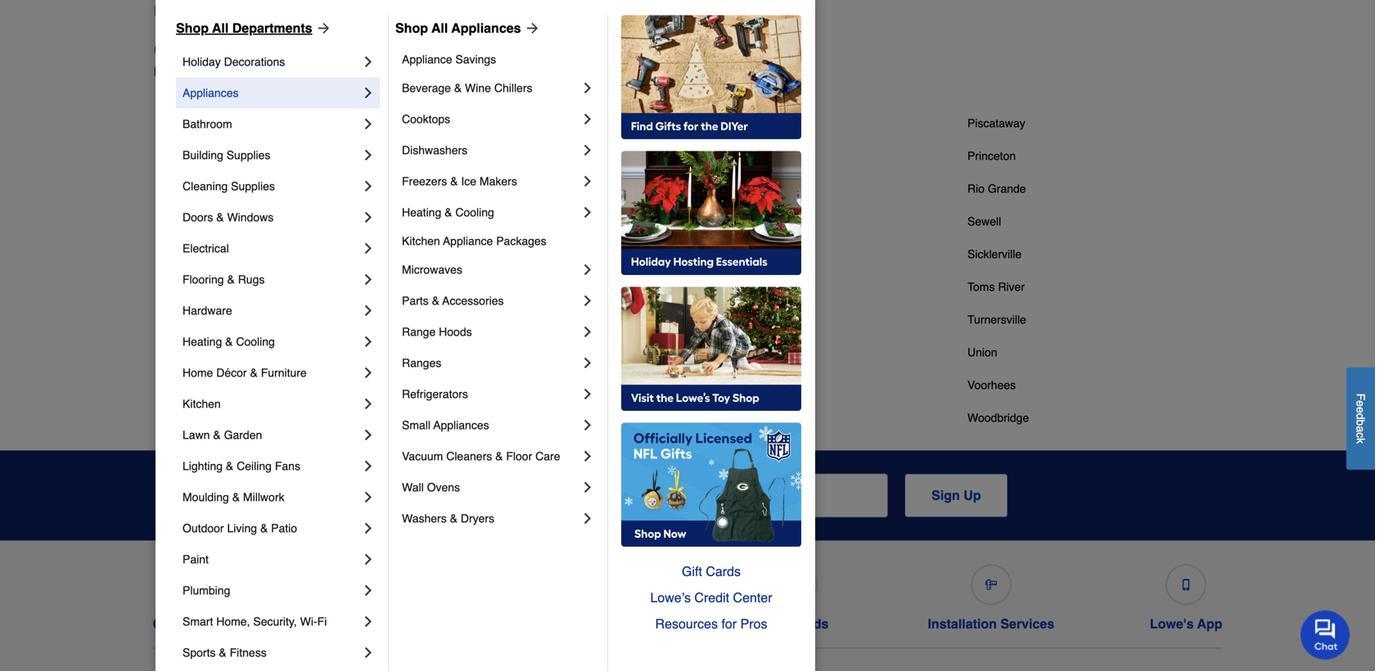 Task type: vqa. For each thing, say whether or not it's contained in the screenshot.
the leftmost of
no



Task type: locate. For each thing, give the bounding box(es) containing it.
gift right 'for'
[[765, 616, 788, 631]]

bayonne
[[167, 117, 212, 130]]

chevron right image for washers & dryers link
[[580, 510, 596, 527]]

union link
[[967, 344, 997, 361]]

&
[[454, 81, 462, 94], [450, 175, 458, 188], [445, 206, 452, 219], [216, 211, 224, 224], [227, 273, 235, 286], [432, 294, 439, 307], [225, 335, 233, 348], [250, 366, 258, 379], [213, 428, 221, 442], [495, 450, 503, 463], [226, 460, 233, 473], [232, 491, 240, 504], [450, 512, 458, 525], [260, 522, 268, 535], [225, 616, 235, 631], [219, 646, 226, 659]]

appliances down stores
[[183, 86, 239, 99]]

home,
[[216, 615, 250, 628]]

new jersey button
[[353, 1, 421, 21]]

1 horizontal spatial new
[[353, 3, 379, 18]]

& for sports & fitness link
[[219, 646, 226, 659]]

jersey up shop all appliances
[[383, 3, 421, 18]]

lowe's credit center
[[536, 616, 666, 631]]

east down deptford link
[[167, 280, 190, 293]]

& down the 'hamilton' link
[[445, 206, 452, 219]]

1 vertical spatial gift
[[765, 616, 788, 631]]

0 vertical spatial gift cards
[[682, 564, 741, 579]]

1 horizontal spatial cooling
[[455, 206, 494, 219]]

0 vertical spatial credit
[[694, 590, 729, 605]]

all for appliances
[[431, 20, 448, 36]]

1 vertical spatial new
[[241, 65, 264, 78]]

dishwashers
[[402, 144, 467, 157]]

all down store
[[212, 20, 229, 36]]

& left dryers
[[450, 512, 458, 525]]

center down lowe's
[[625, 616, 666, 631]]

wall
[[402, 481, 424, 494]]

chevron right image for sports & fitness link
[[360, 644, 377, 661]]

0 horizontal spatial heating & cooling
[[183, 335, 275, 348]]

kitchen up microwaves
[[402, 234, 440, 248]]

0 vertical spatial appliance
[[402, 53, 452, 66]]

up
[[964, 488, 981, 503]]

0 horizontal spatial lowe's
[[154, 65, 189, 78]]

2 shop from the left
[[395, 20, 428, 36]]

flemington link
[[434, 115, 490, 131]]

supplies up windows
[[231, 180, 275, 193]]

wall ovens
[[402, 481, 460, 494]]

sports & fitness
[[183, 646, 267, 659]]

heating & cooling link up furniture
[[183, 326, 360, 357]]

outdoor living & patio link
[[183, 513, 360, 544]]

holiday decorations link
[[183, 46, 360, 77]]

0 vertical spatial kitchen
[[402, 234, 440, 248]]

city
[[154, 39, 191, 61]]

building
[[183, 148, 223, 162]]

supplies up cleaning supplies
[[226, 148, 270, 162]]

in
[[229, 65, 238, 78]]

& inside 'link'
[[450, 175, 458, 188]]

1 horizontal spatial credit
[[694, 590, 729, 605]]

0 vertical spatial heating & cooling
[[402, 206, 494, 219]]

appliance up holmdel
[[443, 234, 493, 248]]

appliances up savings
[[451, 20, 521, 36]]

& for lawn & garden link
[[213, 428, 221, 442]]

chevron right image for beverage & wine chillers
[[580, 80, 596, 96]]

cleaners
[[446, 450, 492, 463]]

heating & cooling down the 'hamilton' link
[[402, 206, 494, 219]]

east rutherford
[[167, 313, 247, 326]]

heating & cooling link down makers
[[402, 197, 580, 228]]

all
[[212, 20, 229, 36], [431, 20, 448, 36]]

ceiling
[[237, 460, 272, 473]]

shop down the find a store
[[176, 20, 209, 36]]

refrigerators
[[402, 387, 468, 401]]

toms
[[967, 280, 995, 293]]

bayonne link
[[167, 115, 212, 131]]

sign
[[932, 488, 960, 503]]

b
[[1354, 420, 1367, 426]]

& left rugs
[[227, 273, 235, 286]]

1 vertical spatial cards
[[792, 616, 829, 631]]

cards right pros
[[792, 616, 829, 631]]

& left wine
[[454, 81, 462, 94]]

heating down freezers
[[402, 206, 441, 219]]

rio
[[967, 182, 985, 195]]

gift up "lowe's credit center"
[[682, 564, 702, 579]]

find gifts for the diyer. image
[[621, 15, 801, 139]]

2 e from the top
[[1354, 407, 1367, 413]]

1 vertical spatial east
[[167, 313, 190, 326]]

1 horizontal spatial a
[[1354, 426, 1367, 432]]

cards up "lowe's credit center"
[[706, 564, 741, 579]]

0 horizontal spatial new
[[241, 65, 264, 78]]

princeton link
[[967, 148, 1016, 164]]

& left millwork
[[232, 491, 240, 504]]

0 vertical spatial east
[[167, 280, 190, 293]]

1 all from the left
[[212, 20, 229, 36]]

find
[[154, 3, 182, 18]]

& for heating & cooling link to the bottom
[[225, 335, 233, 348]]

1 horizontal spatial gift
[[765, 616, 788, 631]]

shop for shop all appliances
[[395, 20, 428, 36]]

2 horizontal spatial lowe's
[[1150, 616, 1194, 631]]

find a store link
[[154, 1, 230, 21]]

hillsborough
[[434, 215, 498, 228]]

all inside "shop all appliances" link
[[431, 20, 448, 36]]

hardware
[[183, 304, 232, 317]]

east up eatontown in the bottom of the page
[[167, 313, 190, 326]]

chevron right image for freezers & ice makers
[[580, 173, 596, 189]]

1 vertical spatial cooling
[[236, 335, 275, 348]]

building supplies link
[[183, 139, 360, 171]]

chat invite button image
[[1301, 610, 1351, 660]]

1 horizontal spatial lowe's
[[536, 616, 580, 631]]

range
[[402, 325, 436, 338]]

1 horizontal spatial gift cards
[[765, 616, 829, 631]]

1 horizontal spatial all
[[431, 20, 448, 36]]

gift cards right 'for'
[[765, 616, 829, 631]]

chevron right image for doors & windows link
[[360, 209, 377, 225]]

0 horizontal spatial gift
[[682, 564, 702, 579]]

gift cards
[[682, 564, 741, 579], [765, 616, 829, 631]]

arrow right image
[[521, 20, 541, 36]]

savings
[[455, 53, 496, 66]]

plumbing
[[183, 584, 230, 597]]

all up appliance savings
[[431, 20, 448, 36]]

0 horizontal spatial center
[[625, 616, 666, 631]]

dimensions image
[[985, 579, 997, 591]]

chevron right image for paint
[[360, 551, 377, 568]]

washers & dryers
[[402, 512, 494, 525]]

vacuum cleaners & floor care
[[402, 450, 560, 463]]

appliance savings link
[[402, 46, 596, 72]]

township
[[229, 379, 276, 392]]

& left ice
[[450, 175, 458, 188]]

chevron right image for building supplies link
[[360, 147, 377, 163]]

e up the b
[[1354, 407, 1367, 413]]

customer care image
[[203, 579, 215, 591]]

new inside new jersey button
[[353, 3, 379, 18]]

0 horizontal spatial gift cards
[[682, 564, 741, 579]]

eatontown link
[[167, 344, 221, 361]]

sicklerville
[[967, 248, 1022, 261]]

jersey inside button
[[383, 3, 421, 18]]

cleaning supplies link
[[183, 171, 360, 202]]

hackettstown link
[[434, 148, 503, 164]]

1 horizontal spatial heating & cooling
[[402, 206, 494, 219]]

lowe's credit center
[[650, 590, 772, 605]]

sewell
[[967, 215, 1001, 228]]

all inside "shop all departments" link
[[212, 20, 229, 36]]

& right doors
[[216, 211, 224, 224]]

a right find
[[185, 3, 192, 18]]

chevron right image for ranges link
[[580, 355, 596, 371]]

shop all appliances link
[[395, 18, 541, 38]]

center up pros
[[733, 590, 772, 605]]

supplies for cleaning supplies
[[231, 180, 275, 193]]

1 horizontal spatial center
[[733, 590, 772, 605]]

cooling up kitchen appliance packages
[[455, 206, 494, 219]]

hackettstown
[[434, 149, 503, 162]]

credit for lowe's
[[694, 590, 729, 605]]

center for lowe's credit center
[[625, 616, 666, 631]]

0 horizontal spatial jersey
[[267, 65, 301, 78]]

home décor & furniture link
[[183, 357, 360, 388]]

a inside button
[[1354, 426, 1367, 432]]

chevron right image
[[580, 80, 596, 96], [360, 85, 377, 101], [580, 111, 596, 127], [360, 116, 377, 132], [580, 173, 596, 189], [360, 240, 377, 257], [360, 271, 377, 288], [580, 293, 596, 309], [360, 302, 377, 319], [360, 365, 377, 381], [580, 386, 596, 402], [360, 396, 377, 412], [580, 417, 596, 433], [580, 448, 596, 464], [360, 458, 377, 474], [360, 489, 377, 505], [360, 520, 377, 536], [360, 551, 377, 568], [360, 613, 377, 630]]

chevron right image for smart home, security, wi-fi
[[360, 613, 377, 630]]

0 vertical spatial cards
[[706, 564, 741, 579]]

fi
[[317, 615, 327, 628]]

0 horizontal spatial kitchen
[[183, 397, 221, 410]]

chevron right image for "wall ovens" link
[[580, 479, 596, 496]]

cooling for heating & cooling link to the bottom
[[236, 335, 275, 348]]

east for east rutherford
[[167, 313, 190, 326]]

east
[[167, 280, 190, 293], [167, 313, 190, 326]]

0 horizontal spatial cooling
[[236, 335, 275, 348]]

sign up
[[932, 488, 981, 503]]

maple shade link
[[701, 148, 768, 164]]

0 horizontal spatial cards
[[706, 564, 741, 579]]

appliances up cleaners
[[433, 419, 489, 432]]

0 vertical spatial heating & cooling link
[[402, 197, 580, 228]]

beverage & wine chillers
[[402, 81, 532, 94]]

plumbing link
[[183, 575, 360, 606]]

1 horizontal spatial kitchen
[[402, 234, 440, 248]]

appliances
[[451, 20, 521, 36], [183, 86, 239, 99], [433, 419, 489, 432]]

& right lawn
[[213, 428, 221, 442]]

heating & cooling down rutherford
[[183, 335, 275, 348]]

0 vertical spatial supplies
[[226, 148, 270, 162]]

2 east from the top
[[167, 313, 190, 326]]

morris plains
[[701, 248, 767, 261]]

heating & cooling for right heating & cooling link
[[402, 206, 494, 219]]

cooling up home décor & furniture
[[236, 335, 275, 348]]

1 vertical spatial heating & cooling link
[[183, 326, 360, 357]]

0 horizontal spatial shop
[[176, 20, 209, 36]]

1 horizontal spatial shop
[[395, 20, 428, 36]]

small appliances
[[402, 419, 489, 432]]

0 horizontal spatial heating & cooling link
[[183, 326, 360, 357]]

1 vertical spatial heating & cooling
[[183, 335, 275, 348]]

shop all departments link
[[176, 18, 332, 38]]

lowe's for lowe's credit center
[[536, 616, 580, 631]]

chevron right image for appliances
[[360, 85, 377, 101]]

microwaves link
[[402, 254, 580, 285]]

care
[[535, 450, 560, 463]]

rio grande link
[[967, 180, 1026, 197]]

cleaning
[[183, 180, 228, 193]]

woodbridge
[[967, 411, 1029, 424]]

chevron right image for outdoor living & patio
[[360, 520, 377, 536]]

& for moulding & millwork link
[[232, 491, 240, 504]]

1 e from the top
[[1354, 400, 1367, 407]]

0 vertical spatial new
[[353, 3, 379, 18]]

1 vertical spatial jersey
[[267, 65, 301, 78]]

ranges
[[402, 356, 441, 369]]

0 horizontal spatial heating
[[183, 335, 222, 348]]

wine
[[465, 81, 491, 94]]

& left floor
[[495, 450, 503, 463]]

1 shop from the left
[[176, 20, 209, 36]]

1 vertical spatial credit
[[583, 616, 621, 631]]

paterson
[[701, 379, 747, 392]]

1 horizontal spatial jersey
[[383, 3, 421, 18]]

0 vertical spatial a
[[185, 3, 192, 18]]

0 vertical spatial jersey
[[383, 3, 421, 18]]

supplies
[[226, 148, 270, 162], [231, 180, 275, 193]]

e up d
[[1354, 400, 1367, 407]]

0 horizontal spatial a
[[185, 3, 192, 18]]

chevron right image for microwaves link
[[580, 261, 596, 278]]

kitchen down the harbor
[[183, 397, 221, 410]]

1 vertical spatial kitchen
[[183, 397, 221, 410]]

appliance up beverage
[[402, 53, 452, 66]]

home
[[183, 366, 213, 379]]

maple shade
[[701, 149, 768, 162]]

kitchen for kitchen
[[183, 397, 221, 410]]

1 vertical spatial center
[[625, 616, 666, 631]]

center for lowe's credit center
[[733, 590, 772, 605]]

0 vertical spatial heating
[[402, 206, 441, 219]]

kitchen for kitchen appliance packages
[[402, 234, 440, 248]]

jersey inside the city directory lowe's stores in new jersey
[[267, 65, 301, 78]]

appliance
[[402, 53, 452, 66], [443, 234, 493, 248]]

f e e d b a c k
[[1354, 394, 1367, 444]]

to
[[593, 502, 604, 515]]

visit the lowe's toy shop. image
[[621, 287, 801, 411]]

0 horizontal spatial credit
[[583, 616, 621, 631]]

0 vertical spatial center
[[733, 590, 772, 605]]

0 horizontal spatial all
[[212, 20, 229, 36]]

heating & cooling for heating & cooling link to the bottom
[[183, 335, 275, 348]]

cooling for right heating & cooling link
[[455, 206, 494, 219]]

gift cards up "lowe's credit center"
[[682, 564, 741, 579]]

jersey down departments
[[267, 65, 301, 78]]

east brunswick link
[[167, 279, 245, 295]]

2 vertical spatial appliances
[[433, 419, 489, 432]]

1 vertical spatial heating
[[183, 335, 222, 348]]

1 horizontal spatial cards
[[792, 616, 829, 631]]

d
[[1354, 413, 1367, 420]]

trends
[[577, 476, 641, 499]]

harbor
[[191, 379, 226, 392]]

& down rutherford
[[225, 335, 233, 348]]

departments
[[232, 20, 312, 36]]

officially licensed n f l gifts. shop now. image
[[621, 423, 801, 547]]

heating
[[402, 206, 441, 219], [183, 335, 222, 348]]

outdoor living & patio
[[183, 522, 297, 535]]

1 vertical spatial a
[[1354, 426, 1367, 432]]

kitchen
[[402, 234, 440, 248], [183, 397, 221, 410]]

windows
[[227, 211, 274, 224]]

heating down east rutherford link
[[183, 335, 222, 348]]

& left ceiling
[[226, 460, 233, 473]]

& right sports
[[219, 646, 226, 659]]

0 vertical spatial gift
[[682, 564, 702, 579]]

makers
[[480, 175, 517, 188]]

shop down new jersey
[[395, 20, 428, 36]]

a up k
[[1354, 426, 1367, 432]]

bergen
[[732, 313, 769, 326]]

1 vertical spatial supplies
[[231, 180, 275, 193]]

& right parts
[[432, 294, 439, 307]]

gift cards link up "lowe's credit center"
[[621, 559, 801, 585]]

2 all from the left
[[431, 20, 448, 36]]

0 vertical spatial cooling
[[455, 206, 494, 219]]

1 east from the top
[[167, 280, 190, 293]]

millville
[[701, 182, 738, 195]]

east for east brunswick
[[167, 280, 190, 293]]

chevron right image
[[360, 54, 377, 70], [580, 142, 596, 158], [360, 147, 377, 163], [360, 178, 377, 194], [580, 204, 596, 221], [360, 209, 377, 225], [580, 261, 596, 278], [580, 324, 596, 340], [360, 333, 377, 350], [580, 355, 596, 371], [360, 427, 377, 443], [580, 479, 596, 496], [580, 510, 596, 527], [360, 582, 377, 599], [360, 644, 377, 661]]



Task type: describe. For each thing, give the bounding box(es) containing it.
order
[[361, 616, 397, 631]]

eatontown
[[167, 346, 221, 359]]

1 vertical spatial appliances
[[183, 86, 239, 99]]

floor
[[506, 450, 532, 463]]

river
[[998, 280, 1025, 293]]

chevron right image for refrigerators
[[580, 386, 596, 402]]

chevron right image for dishwashers link
[[580, 142, 596, 158]]

lowe's app
[[1150, 616, 1222, 631]]

& for freezers & ice makers 'link' at the left top of page
[[450, 175, 458, 188]]

0 vertical spatial appliances
[[451, 20, 521, 36]]

appliance inside "link"
[[402, 53, 452, 66]]

deals,
[[367, 476, 425, 499]]

all for departments
[[212, 20, 229, 36]]

contact us & faq link
[[153, 558, 265, 632]]

plains
[[736, 248, 767, 261]]

rutherford
[[193, 313, 247, 326]]

smart
[[183, 615, 213, 628]]

chevron right image for the holiday decorations link in the left top of the page
[[360, 54, 377, 70]]

living
[[227, 522, 257, 535]]

& left patio at the bottom left of the page
[[260, 522, 268, 535]]

installation services
[[928, 616, 1054, 631]]

& for parts & accessories link
[[432, 294, 439, 307]]

& for washers & dryers link
[[450, 512, 458, 525]]

phillipsburg link
[[701, 410, 760, 426]]

holiday hosting essentials. image
[[621, 151, 801, 275]]

range hoods
[[402, 325, 472, 338]]

chevron right image for flooring & rugs
[[360, 271, 377, 288]]

lighting & ceiling fans link
[[183, 451, 360, 482]]

dishwashers link
[[402, 135, 580, 166]]

& for lighting & ceiling fans link
[[226, 460, 233, 473]]

chevron right image for vacuum cleaners & floor care
[[580, 448, 596, 464]]

chevron right image for electrical
[[360, 240, 377, 257]]

cleaning supplies
[[183, 180, 275, 193]]

order status
[[361, 616, 440, 631]]

chevron right image for kitchen
[[360, 396, 377, 412]]

egg harbor township
[[167, 379, 276, 392]]

refrigerators link
[[402, 378, 580, 410]]

mobile image
[[1180, 579, 1192, 591]]

shade
[[735, 149, 768, 162]]

ovens
[[427, 481, 460, 494]]

got
[[540, 502, 558, 515]]

resources for pros link
[[621, 611, 801, 637]]

small appliances link
[[402, 410, 580, 441]]

brunswick
[[193, 280, 245, 293]]

flooring & rugs link
[[183, 264, 360, 295]]

morganville
[[701, 215, 759, 228]]

morris plains link
[[701, 246, 767, 262]]

sign up button
[[905, 474, 1008, 518]]

chillers
[[494, 81, 532, 94]]

flemington
[[434, 117, 490, 130]]

décor
[[216, 366, 247, 379]]

phillipsburg
[[701, 411, 760, 424]]

& for flooring & rugs link
[[227, 273, 235, 286]]

microwaves
[[402, 263, 462, 276]]

smart home, security, wi-fi
[[183, 615, 327, 628]]

building supplies
[[183, 148, 270, 162]]

millville link
[[701, 180, 738, 197]]

lowe's inside the city directory lowe's stores in new jersey
[[154, 65, 189, 78]]

& for the beverage & wine chillers link
[[454, 81, 462, 94]]

1 horizontal spatial heating
[[402, 206, 441, 219]]

c
[[1354, 432, 1367, 438]]

voorhees
[[967, 379, 1016, 392]]

freezers & ice makers
[[402, 175, 517, 188]]

chevron right image for hardware
[[360, 302, 377, 319]]

butler link
[[167, 180, 197, 197]]

1 horizontal spatial heating & cooling link
[[402, 197, 580, 228]]

freezers
[[402, 175, 447, 188]]

north bergen
[[701, 313, 769, 326]]

doors & windows
[[183, 211, 274, 224]]

ice
[[461, 175, 476, 188]]

butler
[[167, 182, 197, 195]]

deals, inspiration and trends we've got ideas to share.
[[367, 476, 641, 515]]

& right us on the left bottom of the page
[[225, 616, 235, 631]]

chevron right image for cleaning supplies link at the top left of the page
[[360, 178, 377, 194]]

packages
[[496, 234, 547, 248]]

1 vertical spatial gift cards
[[765, 616, 829, 631]]

chevron right image for plumbing link
[[360, 582, 377, 599]]

sign up form
[[661, 474, 1008, 518]]

moulding
[[183, 491, 229, 504]]

supplies for building supplies
[[226, 148, 270, 162]]

egg harbor township link
[[167, 377, 276, 393]]

manchester
[[701, 117, 761, 130]]

chevron right image for home décor & furniture
[[360, 365, 377, 381]]

chevron right image for lighting & ceiling fans
[[360, 458, 377, 474]]

turnersville link
[[967, 311, 1026, 328]]

washers & dryers link
[[402, 503, 580, 534]]

parts & accessories
[[402, 294, 504, 307]]

garden
[[224, 428, 262, 442]]

chevron right image for small appliances
[[580, 417, 596, 433]]

chevron right image for range hoods link
[[580, 324, 596, 340]]

hamilton
[[434, 182, 479, 195]]

1 vertical spatial appliance
[[443, 234, 493, 248]]

& for doors & windows link
[[216, 211, 224, 224]]

dryers
[[461, 512, 494, 525]]

furniture
[[261, 366, 307, 379]]

arrow right image
[[312, 20, 332, 36]]

contact us & faq
[[153, 616, 265, 631]]

new inside the city directory lowe's stores in new jersey
[[241, 65, 264, 78]]

lighting
[[183, 460, 223, 473]]

cooktops
[[402, 112, 450, 126]]

lowe's credit center link
[[621, 585, 801, 611]]

holiday decorations
[[183, 55, 285, 68]]

maple
[[701, 149, 732, 162]]

turnersville
[[967, 313, 1026, 326]]

credit for lowe's
[[583, 616, 621, 631]]

brick
[[167, 149, 192, 162]]

& for right heating & cooling link
[[445, 206, 452, 219]]

chevron right image for cooktops
[[580, 111, 596, 127]]

city directory lowe's stores in new jersey
[[154, 39, 301, 78]]

fans
[[275, 460, 300, 473]]

store
[[196, 3, 230, 18]]

& right décor
[[250, 366, 258, 379]]

resources for pros
[[655, 616, 767, 631]]

doors
[[183, 211, 213, 224]]

shop for shop all departments
[[176, 20, 209, 36]]

lowe's app link
[[1150, 558, 1222, 632]]

moulding & millwork
[[183, 491, 284, 504]]

chevron right image for lawn & garden link
[[360, 427, 377, 443]]

lawn
[[183, 428, 210, 442]]

paint link
[[183, 544, 360, 575]]

chevron right image for moulding & millwork
[[360, 489, 377, 505]]

chevron right image for parts & accessories
[[580, 293, 596, 309]]

gift cards link right 'for'
[[762, 558, 832, 632]]

installation services link
[[928, 558, 1054, 632]]

lumberton link
[[434, 377, 489, 393]]

lowe's for lowe's app
[[1150, 616, 1194, 631]]

order status link
[[361, 558, 440, 632]]

directory
[[196, 39, 283, 61]]

moulding & millwork link
[[183, 482, 360, 513]]

chevron right image for bathroom
[[360, 116, 377, 132]]

lawn & garden link
[[183, 419, 360, 451]]



